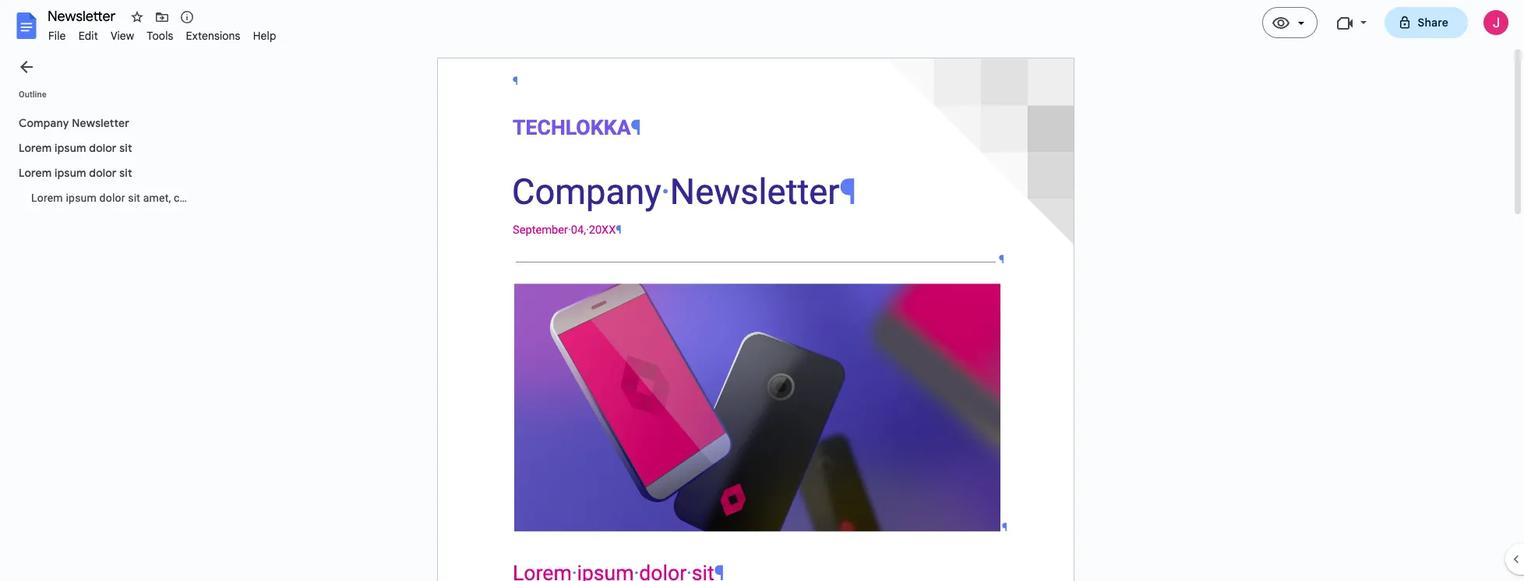 Task type: vqa. For each thing, say whether or not it's contained in the screenshot.
The Edit menu item
yes



Task type: locate. For each thing, give the bounding box(es) containing it.
help menu item
[[247, 26, 283, 45]]

0 vertical spatial newsletter
[[48, 8, 116, 25]]

share button
[[1385, 7, 1468, 38]]

0 vertical spatial dolor
[[89, 141, 117, 155]]

1 vertical spatial lorem ipsum dolor sit
[[19, 166, 132, 180]]

lorem ipsum dolor sit amet, consectetuer adipiscing elit!
[[31, 192, 314, 204]]

2 vertical spatial sit
[[128, 192, 140, 204]]

lorem ipsum dolor sit
[[19, 141, 132, 155], [19, 166, 132, 180]]

extensions
[[186, 29, 241, 43]]

2 vertical spatial lorem
[[31, 192, 63, 204]]

lorem
[[19, 141, 52, 155], [19, 166, 52, 180], [31, 192, 63, 204]]

1 vertical spatial lorem
[[19, 166, 52, 180]]

menu bar
[[42, 20, 283, 46]]

newsletter element
[[42, 6, 1525, 30]]

2 vertical spatial dolor
[[99, 192, 125, 204]]

0 vertical spatial lorem
[[19, 141, 52, 155]]

1 vertical spatial ipsum
[[55, 166, 86, 180]]

company
[[19, 116, 69, 130]]

1 vertical spatial newsletter
[[72, 116, 129, 130]]

file menu item
[[42, 26, 72, 45]]

sit down the 'outline' heading
[[119, 141, 132, 155]]

document outline element
[[0, 46, 314, 581]]

menu bar containing file
[[42, 20, 283, 46]]

sit
[[119, 141, 132, 155], [119, 166, 132, 180], [128, 192, 140, 204]]

file
[[48, 29, 66, 43]]

1 vertical spatial sit
[[119, 166, 132, 180]]

ipsum
[[55, 141, 86, 155], [55, 166, 86, 180], [66, 192, 97, 204]]

edit
[[78, 29, 98, 43]]

company newsletter
[[19, 116, 129, 130]]

0 vertical spatial sit
[[119, 141, 132, 155]]

newsletter up edit on the left of the page
[[48, 8, 116, 25]]

newsletter down the 'outline' heading
[[72, 116, 129, 130]]

consectetuer
[[174, 192, 239, 204]]

sit left amet,
[[128, 192, 140, 204]]

newsletter
[[48, 8, 116, 25], [72, 116, 129, 130]]

dolor
[[89, 141, 117, 155], [89, 166, 117, 180], [99, 192, 125, 204]]

0 vertical spatial lorem ipsum dolor sit
[[19, 141, 132, 155]]

tools
[[147, 29, 173, 43]]

sit up the lorem ipsum dolor sit amet, consectetuer adipiscing elit!
[[119, 166, 132, 180]]

elit!
[[296, 192, 314, 204]]

newsletter application
[[0, 0, 1525, 581]]



Task type: describe. For each thing, give the bounding box(es) containing it.
edit menu item
[[72, 26, 104, 45]]

menu bar inside the menu bar banner
[[42, 20, 283, 46]]

2 vertical spatial ipsum
[[66, 192, 97, 204]]

extensions menu item
[[180, 26, 247, 45]]

view menu item
[[104, 26, 141, 45]]

2 lorem ipsum dolor sit from the top
[[19, 166, 132, 180]]

outline
[[19, 90, 47, 100]]

Star checkbox
[[126, 6, 148, 28]]

1 lorem ipsum dolor sit from the top
[[19, 141, 132, 155]]

share
[[1418, 16, 1449, 30]]

amet,
[[143, 192, 171, 204]]

0 vertical spatial ipsum
[[55, 141, 86, 155]]

adipiscing
[[242, 192, 293, 204]]

menu bar banner
[[0, 0, 1525, 581]]

newsletter inside document outline 'element'
[[72, 116, 129, 130]]

newsletter inside newsletter element
[[48, 8, 116, 25]]

1 vertical spatial dolor
[[89, 166, 117, 180]]

outline heading
[[0, 89, 212, 111]]

view
[[111, 29, 134, 43]]

tools menu item
[[141, 26, 180, 45]]

help
[[253, 29, 276, 43]]



